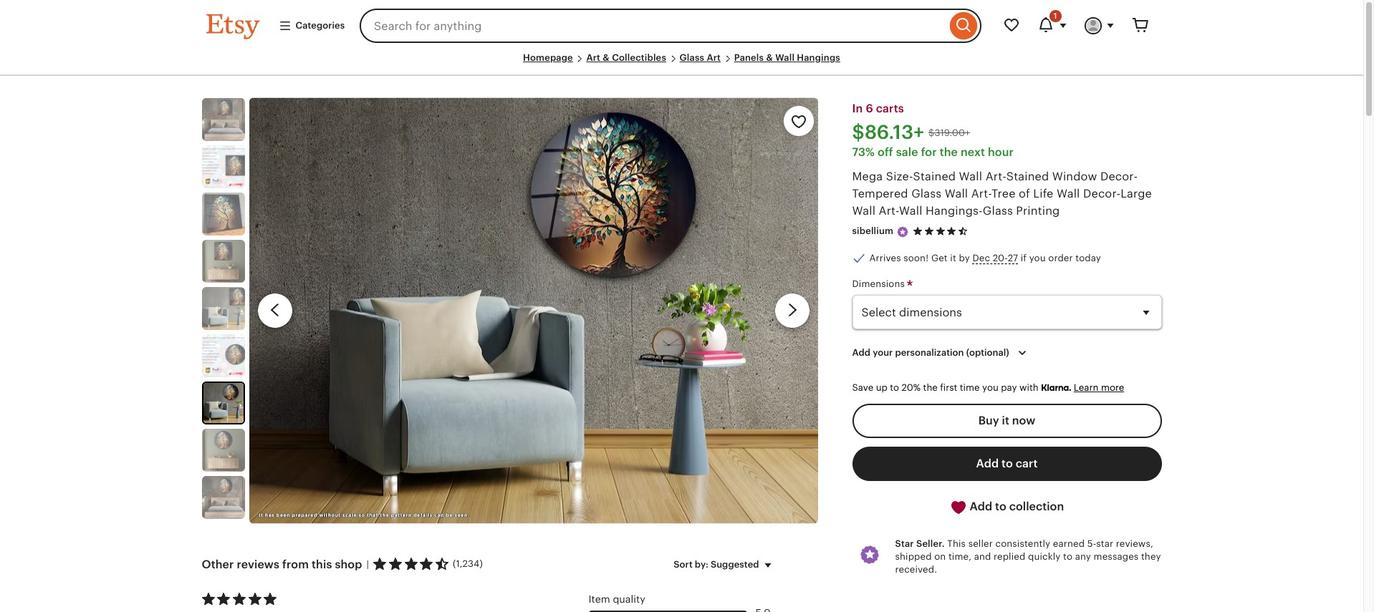 Task type: describe. For each thing, give the bounding box(es) containing it.
add to collection button
[[852, 490, 1162, 525]]

2 art from the left
[[707, 52, 721, 63]]

klarna.
[[1041, 383, 1071, 393]]

in
[[852, 103, 863, 115]]

art & collectibles link
[[586, 52, 666, 63]]

window
[[1052, 171, 1097, 183]]

star
[[895, 538, 914, 549]]

item quality
[[589, 594, 645, 605]]

save
[[852, 383, 874, 393]]

1 vertical spatial art-
[[971, 188, 992, 200]]

to right 'up'
[[890, 383, 899, 393]]

from
[[282, 559, 309, 571]]

art & collectibles
[[586, 52, 666, 63]]

2 vertical spatial glass
[[983, 205, 1013, 217]]

other reviews from this shop |
[[202, 559, 369, 571]]

up
[[876, 383, 888, 393]]

mega size-stained wall art-stained window decor-tempered glass image 5 image
[[202, 240, 245, 283]]

quality
[[613, 594, 645, 605]]

carts
[[876, 103, 904, 115]]

shop
[[335, 559, 362, 571]]

sort by: suggested
[[674, 559, 759, 570]]

large
[[1121, 188, 1152, 200]]

dimensions
[[852, 279, 908, 289]]

this
[[312, 559, 332, 571]]

size-
[[886, 171, 913, 183]]

wall up sibellium
[[852, 205, 876, 217]]

received.
[[895, 565, 937, 575]]

1 vertical spatial decor-
[[1083, 188, 1121, 200]]

homepage
[[523, 52, 573, 63]]

mega
[[852, 171, 883, 183]]

mega size-stained wall art-stained window decor-tempered glass image 2 image
[[202, 98, 245, 141]]

to left collection
[[995, 501, 1007, 513]]

wall up star_seller image
[[899, 205, 923, 217]]

mega size-stained wall art-stained window decor-tempered glass image 4 image
[[202, 193, 245, 236]]

sort
[[674, 559, 693, 570]]

your
[[873, 348, 893, 358]]

0 vertical spatial art-
[[986, 171, 1006, 183]]

sort by: suggested button
[[663, 550, 787, 580]]

mega size-stained wall art-stained window decor-tempered glass image 6 image
[[202, 287, 245, 330]]

the for 20%
[[923, 383, 938, 393]]

item
[[589, 594, 610, 605]]

add for add to collection
[[970, 501, 992, 513]]

personalization
[[895, 348, 964, 358]]

soon! get
[[904, 253, 948, 264]]

add your personalization (optional)
[[852, 348, 1009, 358]]

off
[[878, 146, 893, 159]]

buy it now button
[[852, 404, 1162, 438]]

this seller consistently earned 5-star reviews, shipped on time, and replied quickly to any messages they received.
[[895, 538, 1161, 575]]

panels & wall hangings
[[734, 52, 840, 63]]

next
[[961, 146, 985, 159]]

2 stained from the left
[[1006, 171, 1049, 183]]

glass art link
[[680, 52, 721, 63]]

73%
[[852, 146, 875, 159]]

27
[[1008, 253, 1018, 264]]

more
[[1101, 383, 1124, 393]]

star seller.
[[895, 538, 945, 549]]

now
[[1012, 415, 1036, 427]]

mega size-stained wall art-stained window decor-tempered glass image 7 image
[[202, 335, 245, 378]]

wall down window
[[1057, 188, 1080, 200]]

buy
[[978, 415, 999, 427]]

time,
[[949, 552, 972, 562]]

panels
[[734, 52, 764, 63]]

sibellium link
[[852, 226, 894, 237]]

1
[[1054, 11, 1057, 20]]

star
[[1096, 538, 1114, 549]]

panels & wall hangings link
[[734, 52, 840, 63]]

1 vertical spatial glass
[[911, 188, 942, 200]]

0 horizontal spatial you
[[982, 383, 999, 393]]

dec
[[973, 253, 990, 264]]

consistently
[[996, 538, 1051, 549]]

if
[[1021, 253, 1027, 264]]

the for for
[[940, 146, 958, 159]]

any
[[1075, 552, 1091, 562]]

wall inside 'menu bar'
[[775, 52, 795, 63]]

|
[[367, 559, 369, 570]]

replied
[[994, 552, 1026, 562]]

1 horizontal spatial mega size-stained wall art-stained window decor-tempered glass image 8 image
[[249, 98, 818, 524]]

earned
[[1053, 538, 1085, 549]]

20%
[[902, 383, 921, 393]]

6
[[866, 103, 873, 115]]

collectibles
[[612, 52, 666, 63]]



Task type: locate. For each thing, give the bounding box(es) containing it.
shipped
[[895, 552, 932, 562]]

first
[[940, 383, 957, 393]]

hour
[[988, 146, 1014, 159]]

with
[[1020, 383, 1039, 393]]

order
[[1048, 253, 1073, 264]]

they
[[1141, 552, 1161, 562]]

today
[[1076, 253, 1101, 264]]

star_seller image
[[896, 226, 909, 238]]

1 horizontal spatial you
[[1029, 253, 1046, 264]]

$319.00+
[[929, 127, 970, 138]]

quickly
[[1028, 552, 1061, 562]]

seller
[[968, 538, 993, 549]]

1 horizontal spatial stained
[[1006, 171, 1049, 183]]

mega size-stained wall art-stained window decor-tempered glass image 3 image
[[202, 146, 245, 189]]

(1,234)
[[453, 559, 483, 569]]

0 horizontal spatial stained
[[913, 171, 956, 183]]

on
[[934, 552, 946, 562]]

menu bar containing homepage
[[206, 52, 1157, 76]]

to left "cart"
[[1002, 458, 1013, 470]]

glass art
[[680, 52, 721, 63]]

learn
[[1074, 383, 1099, 393]]

menu bar
[[206, 52, 1157, 76]]

add inside dropdown button
[[852, 348, 871, 358]]

1 horizontal spatial it
[[1002, 415, 1009, 427]]

2 vertical spatial art-
[[879, 205, 899, 217]]

categories button
[[268, 13, 355, 39]]

decor- up large
[[1100, 171, 1138, 183]]

stained down 73% off sale for the next hour
[[913, 171, 956, 183]]

0 horizontal spatial mega size-stained wall art-stained window decor-tempered glass image 8 image
[[203, 383, 243, 424]]

1 stained from the left
[[913, 171, 956, 183]]

buy it now
[[978, 415, 1036, 427]]

20-
[[993, 253, 1008, 264]]

glass
[[680, 52, 704, 63], [911, 188, 942, 200], [983, 205, 1013, 217]]

2 & from the left
[[766, 52, 773, 63]]

0 vertical spatial add
[[852, 348, 871, 358]]

Search for anything text field
[[360, 9, 946, 43]]

seller.
[[916, 538, 945, 549]]

glass down tree
[[983, 205, 1013, 217]]

1 horizontal spatial art
[[707, 52, 721, 63]]

tree
[[992, 188, 1016, 200]]

0 vertical spatial the
[[940, 146, 958, 159]]

sale
[[896, 146, 918, 159]]

add your personalization (optional) button
[[842, 338, 1042, 368]]

glass down size-
[[911, 188, 942, 200]]

None search field
[[360, 9, 981, 43]]

&
[[603, 52, 610, 63], [766, 52, 773, 63]]

the left first
[[923, 383, 938, 393]]

art- up hangings-
[[971, 188, 992, 200]]

reviews
[[237, 559, 279, 571]]

1 vertical spatial it
[[1002, 415, 1009, 427]]

add left "cart"
[[976, 458, 999, 470]]

add left your
[[852, 348, 871, 358]]

save up to 20% the first time you pay with klarna. learn more
[[852, 383, 1124, 393]]

hangings-
[[926, 205, 983, 217]]

1 horizontal spatial the
[[940, 146, 958, 159]]

art right the homepage
[[586, 52, 600, 63]]

(optional)
[[966, 348, 1009, 358]]

learn more button
[[1074, 383, 1124, 393]]

other
[[202, 559, 234, 571]]

add to collection
[[967, 501, 1064, 513]]

wall
[[775, 52, 795, 63], [959, 171, 982, 183], [945, 188, 968, 200], [1057, 188, 1080, 200], [852, 205, 876, 217], [899, 205, 923, 217]]

0 vertical spatial glass
[[680, 52, 704, 63]]

wall left hangings
[[775, 52, 795, 63]]

add to cart button
[[852, 447, 1162, 481]]

for
[[921, 146, 937, 159]]

none search field inside categories banner
[[360, 9, 981, 43]]

it right buy
[[1002, 415, 1009, 427]]

art- down tempered
[[879, 205, 899, 217]]

add
[[852, 348, 871, 358], [976, 458, 999, 470], [970, 501, 992, 513]]

of
[[1019, 188, 1030, 200]]

to
[[890, 383, 899, 393], [1002, 458, 1013, 470], [995, 501, 1007, 513], [1063, 552, 1073, 562]]

and
[[974, 552, 991, 562]]

73% off sale for the next hour
[[852, 146, 1014, 159]]

glass inside 'menu bar'
[[680, 52, 704, 63]]

by:
[[695, 559, 708, 570]]

you left the pay
[[982, 383, 999, 393]]

2 horizontal spatial glass
[[983, 205, 1013, 217]]

it
[[950, 253, 956, 264], [1002, 415, 1009, 427]]

stained up of
[[1006, 171, 1049, 183]]

suggested
[[711, 559, 759, 570]]

0 horizontal spatial &
[[603, 52, 610, 63]]

messages
[[1094, 552, 1139, 562]]

pay
[[1001, 383, 1017, 393]]

1 vertical spatial you
[[982, 383, 999, 393]]

mega size-stained wall art-stained window decor-tempered glass image 9 image
[[202, 429, 245, 472]]

1 horizontal spatial &
[[766, 52, 773, 63]]

categories
[[296, 20, 345, 31]]

& for art
[[603, 52, 610, 63]]

arrives soon! get it by dec 20-27 if you order today
[[869, 253, 1101, 264]]

0 vertical spatial decor-
[[1100, 171, 1138, 183]]

0 horizontal spatial art
[[586, 52, 600, 63]]

$86.13+
[[852, 122, 924, 143]]

add for add your personalization (optional)
[[852, 348, 871, 358]]

tempered
[[852, 188, 908, 200]]

add up seller
[[970, 501, 992, 513]]

the
[[940, 146, 958, 159], [923, 383, 938, 393]]

& left collectibles
[[603, 52, 610, 63]]

add for add to cart
[[976, 458, 999, 470]]

2 vertical spatial add
[[970, 501, 992, 513]]

art
[[586, 52, 600, 63], [707, 52, 721, 63]]

1 vertical spatial add
[[976, 458, 999, 470]]

& for panels
[[766, 52, 773, 63]]

categories banner
[[180, 0, 1183, 52]]

to down earned
[[1063, 552, 1073, 562]]

1 vertical spatial the
[[923, 383, 938, 393]]

wall up hangings-
[[945, 188, 968, 200]]

wall down next
[[959, 171, 982, 183]]

it left by
[[950, 253, 956, 264]]

to inside this seller consistently earned 5-star reviews, shipped on time, and replied quickly to any messages they received.
[[1063, 552, 1073, 562]]

0 vertical spatial you
[[1029, 253, 1046, 264]]

1 horizontal spatial glass
[[911, 188, 942, 200]]

& right panels
[[766, 52, 773, 63]]

you right if
[[1029, 253, 1046, 264]]

sibellium
[[852, 226, 894, 237]]

the right the for
[[940, 146, 958, 159]]

$86.13+ $319.00+
[[852, 122, 970, 143]]

1 art from the left
[[586, 52, 600, 63]]

time
[[960, 383, 980, 393]]

decor- down window
[[1083, 188, 1121, 200]]

glass down categories banner
[[680, 52, 704, 63]]

mega size-stained wall art-stained window decor- tempered glass wall art-tree of life wall decor-large wall art-wall hangings-glass printing
[[852, 171, 1152, 217]]

this
[[947, 538, 966, 549]]

cart
[[1016, 458, 1038, 470]]

art left panels
[[707, 52, 721, 63]]

mega size-stained wall art-stained window decor-tempered glass image 8 image
[[249, 98, 818, 524], [203, 383, 243, 424]]

it inside button
[[1002, 415, 1009, 427]]

by
[[959, 253, 970, 264]]

printing
[[1016, 205, 1060, 217]]

1 button
[[1029, 9, 1076, 43]]

you
[[1029, 253, 1046, 264], [982, 383, 999, 393]]

0 horizontal spatial the
[[923, 383, 938, 393]]

arrives
[[869, 253, 901, 264]]

5-
[[1087, 538, 1096, 549]]

1 & from the left
[[603, 52, 610, 63]]

art- up tree
[[986, 171, 1006, 183]]

0 horizontal spatial glass
[[680, 52, 704, 63]]

reviews,
[[1116, 538, 1153, 549]]

0 vertical spatial it
[[950, 253, 956, 264]]

mega size-stained wall art-stained window decor-tempered glass image 10 image
[[202, 477, 245, 520]]

0 horizontal spatial it
[[950, 253, 956, 264]]

life
[[1033, 188, 1054, 200]]

hangings
[[797, 52, 840, 63]]



Task type: vqa. For each thing, say whether or not it's contained in the screenshot.
Free in the $ 39.20 $ 49.00 (20% off) free shipping
no



